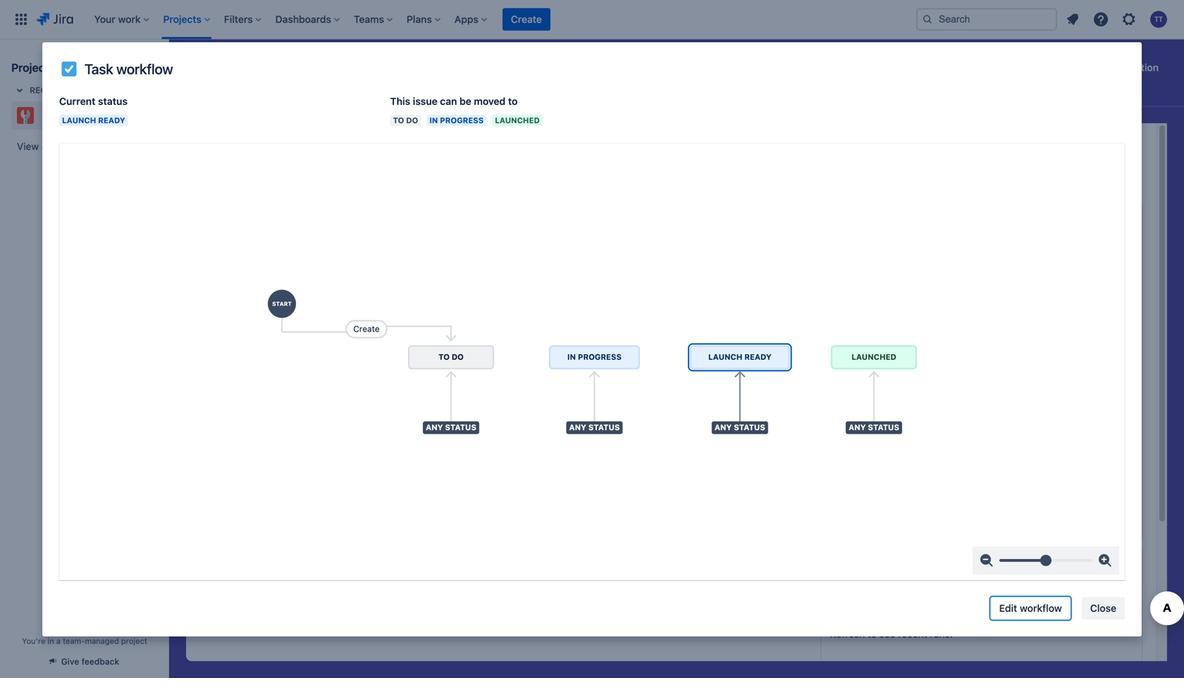 Task type: describe. For each thing, give the bounding box(es) containing it.
give
[[61, 657, 79, 667]]

gold is heavier than most items
[[237, 286, 378, 297]]

view
[[17, 141, 39, 152]]

feedback
[[81, 657, 119, 667]]

most
[[329, 286, 351, 297]]

launch ready
[[62, 116, 125, 125]]

progress
[[440, 116, 484, 125]]

this issue can be moved to
[[390, 96, 518, 107]]

edit workflow
[[999, 603, 1062, 615]]

approvals
[[443, 88, 490, 100]]

tab list containing timeline
[[178, 82, 1032, 107]]

gold
[[237, 286, 258, 297]]

items
[[354, 286, 378, 297]]

launched
[[495, 116, 540, 125]]

new
[[498, 90, 517, 99]]

task workflow
[[85, 61, 173, 77]]

workflow for edit workflow
[[1020, 603, 1062, 615]]

than
[[306, 286, 326, 297]]

0 horizontal spatial to
[[58, 110, 67, 121]]

close
[[1090, 603, 1117, 615]]

this
[[390, 96, 410, 107]]

to
[[393, 116, 404, 125]]

go
[[42, 110, 55, 121]]

create
[[511, 13, 542, 25]]

go to market sample link
[[11, 102, 152, 130]]

time tracking
[[830, 419, 886, 429]]

workflow for task workflow
[[116, 61, 173, 77]]

a
[[56, 637, 61, 646]]

collapse recent projects image
[[11, 82, 28, 99]]

launch
[[62, 116, 96, 125]]

zoom in image
[[1097, 553, 1114, 570]]

all
[[42, 141, 52, 152]]

Search field
[[916, 8, 1057, 31]]

labels
[[830, 357, 857, 367]]

view all projects link
[[11, 134, 158, 159]]

projects
[[11, 61, 55, 74]]

create button
[[502, 8, 550, 31]]

edit workflow button
[[991, 598, 1071, 620]]

heavier
[[271, 286, 303, 297]]

projects
[[54, 141, 91, 152]]

be
[[460, 96, 471, 107]]

can
[[440, 96, 457, 107]]

primary element
[[8, 0, 905, 39]]



Task type: locate. For each thing, give the bounding box(es) containing it.
to up launched
[[508, 96, 518, 107]]

workflow up status
[[116, 61, 173, 77]]

0 horizontal spatial workflow
[[116, 61, 173, 77]]

add attachment image
[[766, 339, 777, 350]]

recent
[[30, 85, 64, 95]]

workflow inside button
[[1020, 603, 1062, 615]]

Add a comment… field
[[242, 530, 780, 558]]

moved
[[474, 96, 506, 107]]

edit
[[999, 603, 1017, 615]]

time
[[830, 419, 850, 429]]

give feedback button
[[41, 651, 128, 674]]

issue
[[413, 96, 438, 107]]

timeline link
[[384, 82, 429, 107]]

give feedback
[[61, 657, 119, 667]]

ready
[[98, 116, 125, 125]]

sample
[[105, 110, 139, 121]]

to right the go on the top
[[58, 110, 67, 121]]

managed
[[85, 637, 119, 646]]

1 horizontal spatial to
[[508, 96, 518, 107]]

workflow
[[116, 61, 173, 77], [1020, 603, 1062, 615]]

automation
[[1105, 62, 1159, 73]]

Zoom level range field
[[1000, 547, 1093, 575]]

tab list
[[178, 82, 1032, 107]]

is
[[261, 286, 268, 297]]

to do
[[393, 116, 418, 125]]

in
[[48, 637, 54, 646]]

view all projects
[[17, 141, 91, 152]]

task
[[85, 61, 113, 77]]

0 vertical spatial to
[[508, 96, 518, 107]]

workflow right edit
[[1020, 603, 1062, 615]]

in
[[429, 116, 438, 125]]

1 vertical spatial workflow
[[1020, 603, 1062, 615]]

1 horizontal spatial workflow
[[1020, 603, 1062, 615]]

go to market sample
[[42, 110, 139, 121]]

search image
[[922, 14, 933, 25]]

close button
[[1082, 598, 1125, 620]]

do
[[406, 116, 418, 125]]

you're
[[22, 637, 45, 646]]

status
[[98, 96, 128, 107]]

zoom out image
[[978, 553, 995, 570]]

1 vertical spatial to
[[58, 110, 67, 121]]

you're in a team-managed project
[[22, 637, 147, 646]]

current
[[59, 96, 95, 107]]

current status
[[59, 96, 128, 107]]

create banner
[[0, 0, 1184, 39]]

in progress
[[429, 116, 484, 125]]

0 vertical spatial workflow
[[116, 61, 173, 77]]

market
[[70, 110, 102, 121]]

jira image
[[37, 11, 73, 28], [37, 11, 73, 28]]

tracking
[[852, 419, 886, 429]]

timeline
[[387, 88, 426, 100]]

automation button
[[1080, 56, 1167, 79]]

team-
[[63, 637, 85, 646]]

project
[[121, 637, 147, 646]]

to
[[508, 96, 518, 107], [58, 110, 67, 121]]



Task type: vqa. For each thing, say whether or not it's contained in the screenshot.
Current
yes



